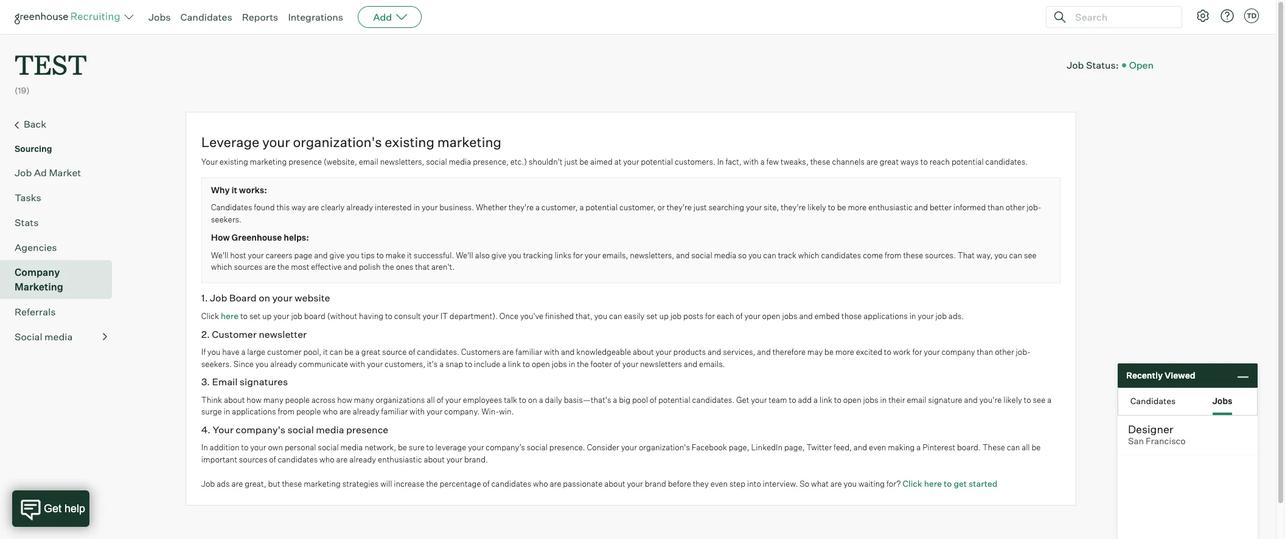 Task type: locate. For each thing, give the bounding box(es) containing it.
and right feed, at the right bottom of the page
[[854, 443, 867, 453]]

board
[[304, 312, 325, 321]]

to left work
[[884, 348, 891, 357]]

integrations
[[288, 11, 343, 23]]

since
[[233, 359, 254, 369]]

the inside if you have a large customer pool, it can be a great source of candidates. customers are familiar with and knowledgeable about your products and services, and therefore may be more excited to work for your company than other job- seekers. since you already communicate with your customers, it's a snap to include a link to open jobs in the footer of your newsletters and emails.
[[577, 359, 589, 369]]

which down host
[[211, 262, 232, 272]]

team
[[769, 395, 787, 405]]

jobs
[[148, 11, 171, 23], [1212, 396, 1233, 406]]

be inside candidates found this way are clearly already interested in your business. whether they're a customer, a potential customer, or they're just searching your site, they're likely to be more enthusiastic and better informed than other job- seekers.
[[837, 203, 846, 212]]

all inside think about how many people across how many organizations all of your employees talk to on a daily basis—that's a big pool of potential candidates. get your team to add a link to open jobs in their email signature and you're likely to see a surge in applications from people who are already familiar with your company. win-win.
[[427, 395, 435, 405]]

you right way,
[[994, 251, 1008, 260]]

(without
[[327, 312, 357, 321]]

add button
[[358, 6, 422, 28]]

are inside candidates found this way are clearly already interested in your business. whether they're a customer, a potential customer, or they're just searching your site, they're likely to be more enthusiastic and better informed than other job- seekers.
[[308, 203, 319, 212]]

for
[[573, 251, 583, 260], [705, 312, 715, 321], [912, 348, 922, 357]]

sure
[[409, 443, 425, 453]]

click right for?
[[903, 479, 922, 489]]

job left ads
[[201, 479, 215, 489]]

0 vertical spatial just
[[564, 157, 578, 167]]

in left footer
[[569, 359, 575, 369]]

0 horizontal spatial we'll
[[211, 251, 228, 260]]

0 horizontal spatial jobs
[[552, 359, 567, 369]]

be
[[579, 157, 589, 167], [837, 203, 846, 212], [344, 348, 354, 357], [825, 348, 834, 357], [398, 443, 407, 453], [1032, 443, 1041, 453]]

great inside if you have a large customer pool, it can be a great source of candidates. customers are familiar with and knowledgeable about your products and services, and therefore may be more excited to work for your company than other job- seekers. since you already communicate with your customers, it's a snap to include a link to open jobs in the footer of your newsletters and emails.
[[361, 348, 380, 357]]

surge
[[201, 407, 222, 417]]

started
[[969, 479, 998, 489]]

with inside think about how many people across how many organizations all of your employees talk to on a daily basis—that's a big pool of potential candidates. get your team to add a link to open jobs in their email signature and you're likely to see a surge in applications from people who are already familiar with your company. win-win.
[[410, 407, 425, 417]]

1 vertical spatial familiar
[[381, 407, 408, 417]]

applications inside think about how many people across how many organizations all of your employees talk to on a daily basis—that's a big pool of potential candidates. get your team to add a link to open jobs in their email signature and you're likely to see a surge in applications from people who are already familiar with your company. win-win.
[[232, 407, 276, 417]]

0 vertical spatial see
[[1024, 251, 1037, 260]]

0 vertical spatial on
[[259, 292, 270, 304]]

0 vertical spatial all
[[427, 395, 435, 405]]

on left the daily
[[528, 395, 537, 405]]

1 vertical spatial click
[[903, 479, 922, 489]]

marketing left strategies
[[304, 479, 341, 489]]

add
[[373, 11, 392, 23]]

1 set from the left
[[249, 312, 261, 321]]

page
[[294, 251, 312, 260]]

0 horizontal spatial these
[[282, 479, 302, 489]]

be down channels
[[837, 203, 846, 212]]

social left the so
[[691, 251, 712, 260]]

candidates inside tab list
[[1131, 396, 1176, 406]]

who inside in addition to your own personal social media network, be sure to leverage your company's social presence. consider your organization's facebook page, linkedin page, twitter feed, and even making a pinterest board. these can all be important sources of candidates who are already enthusiastic about your brand.
[[320, 455, 335, 465]]

1 vertical spatial applications
[[232, 407, 276, 417]]

2 vertical spatial candidates.
[[692, 395, 735, 405]]

these right but
[[282, 479, 302, 489]]

in inside candidates found this way are clearly already interested in your business. whether they're a customer, a potential customer, or they're just searching your site, they're likely to be more enthusiastic and better informed than other job- seekers.
[[413, 203, 420, 212]]

these inside we'll host your careers page and give you tips to make it successful. we'll also give you tracking links for your emails, newsletters, and social media so you can track which candidates come from these sources. that way, you can see which sources are the most effective and polish the ones that aren't.
[[903, 251, 923, 260]]

1 vertical spatial who
[[320, 455, 335, 465]]

0 horizontal spatial even
[[711, 479, 728, 489]]

candidates. inside if you have a large customer pool, it can be a great source of candidates. customers are familiar with and knowledgeable about your products and services, and therefore may be more excited to work for your company than other job- seekers. since you already communicate with your customers, it's a snap to include a link to open jobs in the footer of your newsletters and emails.
[[417, 348, 459, 357]]

0 horizontal spatial marketing
[[250, 157, 287, 167]]

enthusiastic down sure
[[378, 455, 422, 465]]

organization's inside in addition to your own personal social media network, be sure to leverage your company's social presence. consider your organization's facebook page, linkedin page, twitter feed, and even making a pinterest board. these can all be important sources of candidates who are already enthusiastic about your brand.
[[639, 443, 690, 453]]

website
[[295, 292, 330, 304]]

embed
[[815, 312, 840, 321]]

2 job from the left
[[670, 312, 682, 321]]

more down channels
[[848, 203, 867, 212]]

of inside click here to set up your job board (without having to consult your it department). once you've finished that, you can easily set up job posts for each of your open jobs and embed those applications in your job ads.
[[736, 312, 743, 321]]

tab list containing candidates
[[1118, 389, 1257, 416]]

0 horizontal spatial enthusiastic
[[378, 455, 422, 465]]

leverage
[[201, 134, 259, 150]]

company marketing
[[15, 266, 63, 293]]

enthusiastic down the ways
[[869, 203, 913, 212]]

2 page, from the left
[[784, 443, 805, 453]]

2 up from the left
[[659, 312, 669, 321]]

link right include
[[508, 359, 521, 369]]

2 horizontal spatial job
[[936, 312, 947, 321]]

your right at
[[623, 157, 639, 167]]

marketing up presence,
[[437, 134, 502, 150]]

social up personal
[[287, 424, 314, 436]]

see inside think about how many people across how many organizations all of your employees talk to on a daily basis—that's a big pool of potential candidates. get your team to add a link to open jobs in their email signature and you're likely to see a surge in applications from people who are already familiar with your company. win-win.
[[1033, 395, 1046, 405]]

are right the way
[[308, 203, 319, 212]]

social up business.
[[426, 157, 447, 167]]

of right 'each'
[[736, 312, 743, 321]]

1 vertical spatial from
[[278, 407, 295, 417]]

pinterest
[[923, 443, 955, 453]]

about inside think about how many people across how many organizations all of your employees talk to on a daily basis—that's a big pool of potential candidates. get your team to add a link to open jobs in their email signature and you're likely to see a surge in applications from people who are already familiar with your company. win-win.
[[224, 395, 245, 405]]

your existing marketing presence (website, email newsletters, social media presence, etc.) shouldn't just be aimed at your potential customers. in fact, with a few tweaks, these channels are great ways to reach potential candidates.
[[201, 157, 1028, 167]]

many left organizations at the bottom left of page
[[354, 395, 374, 405]]

how right across on the left bottom of page
[[337, 395, 352, 405]]

win-
[[481, 407, 499, 417]]

back
[[24, 118, 46, 130]]

0 horizontal spatial up
[[262, 312, 272, 321]]

stats
[[15, 216, 39, 229]]

you inside click here to set up your job board (without having to consult your it department). once you've finished that, you can easily set up job posts for each of your open jobs and embed those applications in your job ads.
[[594, 312, 607, 321]]

candidates for candidates link
[[180, 11, 232, 23]]

1 vertical spatial link
[[820, 395, 832, 405]]

marketing
[[15, 281, 63, 293]]

job ad market link
[[15, 165, 107, 180]]

on
[[259, 292, 270, 304], [528, 395, 537, 405]]

excited
[[856, 348, 882, 357]]

in
[[413, 203, 420, 212], [910, 312, 916, 321], [569, 359, 575, 369], [880, 395, 887, 405], [224, 407, 230, 417]]

1 horizontal spatial email
[[907, 395, 927, 405]]

0 horizontal spatial from
[[278, 407, 295, 417]]

for right work
[[912, 348, 922, 357]]

0 vertical spatial people
[[285, 395, 310, 405]]

1 horizontal spatial customer,
[[619, 203, 656, 212]]

1 vertical spatial in
[[201, 443, 208, 453]]

1 we'll from the left
[[211, 251, 228, 260]]

1 horizontal spatial enthusiastic
[[869, 203, 913, 212]]

your left ads.
[[918, 312, 934, 321]]

people left across on the left bottom of page
[[285, 395, 310, 405]]

on inside think about how many people across how many organizations all of your employees talk to on a daily basis—that's a big pool of potential candidates. get your team to add a link to open jobs in their email signature and you're likely to see a surge in applications from people who are already familiar with your company. win-win.
[[528, 395, 537, 405]]

your up newsletters
[[656, 348, 672, 357]]

1 they're from the left
[[509, 203, 534, 212]]

it
[[440, 312, 448, 321]]

1 vertical spatial it
[[407, 251, 412, 260]]

be left aimed
[[579, 157, 589, 167]]

0 horizontal spatial organization's
[[293, 134, 382, 150]]

1 horizontal spatial newsletters,
[[630, 251, 674, 260]]

newsletters, up interested
[[380, 157, 424, 167]]

see right you're
[[1033, 395, 1046, 405]]

2 vertical spatial marketing
[[304, 479, 341, 489]]

a left 'source'
[[355, 348, 360, 357]]

great left 'source'
[[361, 348, 380, 357]]

of inside job ads are great, but these marketing strategies will increase the percentage of candidates who are passionate about your brand before they even step into interview. so what are you waiting for? click here to get started
[[483, 479, 490, 489]]

email
[[359, 157, 378, 167], [907, 395, 927, 405]]

increase
[[394, 479, 424, 489]]

integrations link
[[288, 11, 343, 23]]

people down across on the left bottom of page
[[296, 407, 321, 417]]

of right percentage
[[483, 479, 490, 489]]

0 vertical spatial open
[[762, 312, 781, 321]]

sourcing
[[15, 143, 52, 154]]

candidates inside we'll host your careers page and give you tips to make it successful. we'll also give you tracking links for your emails, newsletters, and social media so you can track which candidates come from these sources. that way, you can see which sources are the most effective and polish the ones that aren't.
[[821, 251, 861, 260]]

existing
[[385, 134, 434, 150], [220, 157, 248, 167]]

set right easily
[[646, 312, 658, 321]]

1 horizontal spatial job
[[670, 312, 682, 321]]

1 up from the left
[[262, 312, 272, 321]]

0 vertical spatial than
[[988, 203, 1004, 212]]

familiar down organizations at the bottom left of page
[[381, 407, 408, 417]]

and
[[914, 203, 928, 212], [314, 251, 328, 260], [676, 251, 690, 260], [343, 262, 357, 272], [799, 312, 813, 321], [561, 348, 575, 357], [708, 348, 721, 357], [757, 348, 771, 357], [684, 359, 697, 369], [964, 395, 978, 405], [854, 443, 867, 453]]

2 horizontal spatial for
[[912, 348, 922, 357]]

1 horizontal spatial these
[[810, 157, 830, 167]]

link right add
[[820, 395, 832, 405]]

candidates right jobs link
[[180, 11, 232, 23]]

your left business.
[[422, 203, 438, 212]]

from inside we'll host your careers page and give you tips to make it successful. we'll also give you tracking links for your emails, newsletters, and social media so you can track which candidates come from these sources. that way, you can see which sources are the most effective and polish the ones that aren't.
[[885, 251, 902, 260]]

candidates for candidates found this way are clearly already interested in your business. whether they're a customer, a potential customer, or they're just searching your site, they're likely to be more enthusiastic and better informed than other job- seekers.
[[211, 203, 252, 212]]

1 vertical spatial candidates
[[278, 455, 318, 465]]

0 vertical spatial these
[[810, 157, 830, 167]]

0 horizontal spatial great
[[361, 348, 380, 357]]

for inside we'll host your careers page and give you tips to make it successful. we'll also give you tracking links for your emails, newsletters, and social media so you can track which candidates come from these sources. that way, you can see which sources are the most effective and polish the ones that aren't.
[[573, 251, 583, 260]]

all inside in addition to your own personal social media network, be sure to leverage your company's social presence. consider your organization's facebook page, linkedin page, twitter feed, and even making a pinterest board. these can all be important sources of candidates who are already enthusiastic about your brand.
[[1022, 443, 1030, 453]]

1 horizontal spatial click
[[903, 479, 922, 489]]

2 we'll from the left
[[456, 251, 473, 260]]

0 horizontal spatial candidates.
[[417, 348, 459, 357]]

your left own
[[250, 443, 266, 453]]

your
[[201, 157, 218, 167], [213, 424, 234, 436]]

1 horizontal spatial it
[[323, 348, 328, 357]]

job left the board
[[291, 312, 302, 321]]

0 horizontal spatial how
[[247, 395, 262, 405]]

0 horizontal spatial jobs
[[148, 11, 171, 23]]

in down 4.
[[201, 443, 208, 453]]

about up newsletters
[[633, 348, 654, 357]]

1 vertical spatial on
[[528, 395, 537, 405]]

0 vertical spatial other
[[1006, 203, 1025, 212]]

just inside candidates found this way are clearly already interested in your business. whether they're a customer, a potential customer, or they're just searching your site, they're likely to be more enthusiastic and better informed than other job- seekers.
[[694, 203, 707, 212]]

0 vertical spatial from
[[885, 251, 902, 260]]

candidates down "why it works:"
[[211, 203, 252, 212]]

other
[[1006, 203, 1025, 212], [995, 348, 1014, 357]]

1 vertical spatial than
[[977, 348, 993, 357]]

2 horizontal spatial these
[[903, 251, 923, 260]]

up
[[262, 312, 272, 321], [659, 312, 669, 321]]

this
[[277, 203, 290, 212]]

the inside job ads are great, but these marketing strategies will increase the percentage of candidates who are passionate about your brand before they even step into interview. so what are you waiting for? click here to get started
[[426, 479, 438, 489]]

0 horizontal spatial click
[[201, 312, 219, 321]]

sources inside in addition to your own personal social media network, be sure to leverage your company's social presence. consider your organization's facebook page, linkedin page, twitter feed, and even making a pinterest board. these can all be important sources of candidates who are already enthusiastic about your brand.
[[239, 455, 267, 465]]

1 horizontal spatial candidates
[[491, 479, 531, 489]]

1 horizontal spatial likely
[[1004, 395, 1022, 405]]

jobs left their
[[863, 395, 879, 405]]

1 vertical spatial here
[[924, 479, 942, 489]]

can inside click here to set up your job board (without having to consult your it department). once you've finished that, you can easily set up job posts for each of your open jobs and embed those applications in your job ads.
[[609, 312, 622, 321]]

in left fact,
[[717, 157, 724, 167]]

1 vertical spatial all
[[1022, 443, 1030, 453]]

a up since on the left of page
[[241, 348, 245, 357]]

potential down aimed
[[586, 203, 618, 212]]

and right services,
[[757, 348, 771, 357]]

brand.
[[464, 455, 488, 465]]

0 horizontal spatial in
[[201, 443, 208, 453]]

1 vertical spatial likely
[[1004, 395, 1022, 405]]

2 vertical spatial who
[[533, 479, 548, 489]]

0 vertical spatial applications
[[864, 312, 908, 321]]

already down organizations at the bottom left of page
[[353, 407, 379, 417]]

who
[[323, 407, 338, 417], [320, 455, 335, 465], [533, 479, 548, 489]]

social
[[426, 157, 447, 167], [691, 251, 712, 260], [287, 424, 314, 436], [318, 443, 339, 453], [527, 443, 548, 453]]

about down leverage
[[424, 455, 445, 465]]

potential inside candidates found this way are clearly already interested in your business. whether they're a customer, a potential customer, or they're just searching your site, they're likely to be more enthusiastic and better informed than other job- seekers.
[[586, 203, 618, 212]]

signature
[[928, 395, 962, 405]]

to left get
[[944, 479, 952, 489]]

before
[[668, 479, 691, 489]]

0 horizontal spatial candidates
[[278, 455, 318, 465]]

potential inside think about how many people across how many organizations all of your employees talk to on a daily basis—that's a big pool of potential candidates. get your team to add a link to open jobs in their email signature and you're likely to see a surge in applications from people who are already familiar with your company. win-win.
[[658, 395, 691, 405]]

we'll
[[211, 251, 228, 260], [456, 251, 473, 260]]

company
[[942, 348, 975, 357]]

facebook
[[692, 443, 727, 453]]

we'll down how on the top left
[[211, 251, 228, 260]]

already inside think about how many people across how many organizations all of your employees talk to on a daily basis—that's a big pool of potential candidates. get your team to add a link to open jobs in their email signature and you're likely to see a surge in applications from people who are already familiar with your company. win-win.
[[353, 407, 379, 417]]

familiar inside if you have a large customer pool, it can be a great source of candidates. customers are familiar with and knowledgeable about your products and services, and therefore may be more excited to work for your company than other job- seekers. since you already communicate with your customers, it's a snap to include a link to open jobs in the footer of your newsletters and emails.
[[516, 348, 542, 357]]

candidates left come
[[821, 251, 861, 260]]

2 customer, from the left
[[619, 203, 656, 212]]

presence
[[289, 157, 322, 167], [346, 424, 388, 436]]

be right 'these'
[[1032, 443, 1041, 453]]

network,
[[365, 443, 396, 453]]

Search text field
[[1072, 8, 1171, 26]]

link inside if you have a large customer pool, it can be a great source of candidates. customers are familiar with and knowledgeable about your products and services, and therefore may be more excited to work for your company than other job- seekers. since you already communicate with your customers, it's a snap to include a link to open jobs in the footer of your newsletters and emails.
[[508, 359, 521, 369]]

0 horizontal spatial they're
[[509, 203, 534, 212]]

here link
[[221, 311, 239, 321]]

here left get
[[924, 479, 942, 489]]

1 vertical spatial presence
[[346, 424, 388, 436]]

0 vertical spatial presence
[[289, 157, 322, 167]]

a left the daily
[[539, 395, 543, 405]]

2 vertical spatial open
[[843, 395, 862, 405]]

click inside click here to set up your job board (without having to consult your it department). once you've finished that, you can easily set up job posts for each of your open jobs and embed those applications in your job ads.
[[201, 312, 219, 321]]

organization's up (website,
[[293, 134, 382, 150]]

1 vertical spatial existing
[[220, 157, 248, 167]]

0 horizontal spatial email
[[359, 157, 378, 167]]

referrals link
[[15, 305, 107, 319]]

likely inside candidates found this way are clearly already interested in your business. whether they're a customer, a potential customer, or they're just searching your site, they're likely to be more enthusiastic and better informed than other job- seekers.
[[808, 203, 826, 212]]

they're right site,
[[781, 203, 806, 212]]

td
[[1247, 12, 1257, 20]]

jobs up the daily
[[552, 359, 567, 369]]

1 vertical spatial sources
[[239, 455, 267, 465]]

tab list
[[1118, 389, 1257, 416]]

set
[[249, 312, 261, 321], [646, 312, 658, 321]]

just right shouldn't
[[564, 157, 578, 167]]

from
[[885, 251, 902, 260], [278, 407, 295, 417]]

searching
[[709, 203, 744, 212]]

1 horizontal spatial we'll
[[456, 251, 473, 260]]

already down customer
[[270, 359, 297, 369]]

social media
[[15, 331, 73, 343]]

for inside if you have a large customer pool, it can be a great source of candidates. customers are familiar with and knowledgeable about your products and services, and therefore may be more excited to work for your company than other job- seekers. since you already communicate with your customers, it's a snap to include a link to open jobs in the footer of your newsletters and emails.
[[912, 348, 922, 357]]

1 give from the left
[[330, 251, 345, 260]]

enthusiastic inside candidates found this way are clearly already interested in your business. whether they're a customer, a potential customer, or they're just searching your site, they're likely to be more enthusiastic and better informed than other job- seekers.
[[869, 203, 913, 212]]

you left tracking
[[508, 251, 521, 260]]

0 horizontal spatial applications
[[232, 407, 276, 417]]

about inside job ads are great, but these marketing strategies will increase the percentage of candidates who are passionate about your brand before they even step into interview. so what are you waiting for? click here to get started
[[604, 479, 625, 489]]

your left the brand on the bottom right
[[627, 479, 643, 489]]

other inside candidates found this way are clearly already interested in your business. whether they're a customer, a potential customer, or they're just searching your site, they're likely to be more enthusiastic and better informed than other job- seekers.
[[1006, 203, 1025, 212]]

0 horizontal spatial customer,
[[542, 203, 578, 212]]

1 horizontal spatial applications
[[864, 312, 908, 321]]

about down email
[[224, 395, 245, 405]]

email right their
[[907, 395, 927, 405]]

job ad market
[[15, 167, 81, 179]]

designer
[[1128, 423, 1174, 436]]

jobs inside think about how many people across how many organizations all of your employees talk to on a daily basis—that's a big pool of potential candidates. get your team to add a link to open jobs in their email signature and you're likely to see a surge in applications from people who are already familiar with your company. win-win.
[[863, 395, 879, 405]]

etc.)
[[510, 157, 527, 167]]

see inside we'll host your careers page and give you tips to make it successful. we'll also give you tracking links for your emails, newsletters, and social media so you can track which candidates come from these sources. that way, you can see which sources are the most effective and polish the ones that aren't.
[[1024, 251, 1037, 260]]

tips
[[361, 251, 375, 260]]

to right tips
[[376, 251, 384, 260]]

newsletter
[[259, 328, 307, 341]]

sources inside we'll host your careers page and give you tips to make it successful. we'll also give you tracking links for your emails, newsletters, and social media so you can track which candidates come from these sources. that way, you can see which sources are the most effective and polish the ones that aren't.
[[234, 262, 263, 272]]

1 vertical spatial email
[[907, 395, 927, 405]]

the
[[277, 262, 289, 272], [382, 262, 394, 272], [577, 359, 589, 369], [426, 479, 438, 489]]

it inside if you have a large customer pool, it can be a great source of candidates. customers are familiar with and knowledgeable about your products and services, and therefore may be more excited to work for your company than other job- seekers. since you already communicate with your customers, it's a snap to include a link to open jobs in the footer of your newsletters and emails.
[[323, 348, 328, 357]]

job- inside candidates found this way are clearly already interested in your business. whether they're a customer, a potential customer, or they're just searching your site, they're likely to be more enthusiastic and better informed than other job- seekers.
[[1027, 203, 1042, 212]]

2 give from the left
[[492, 251, 507, 260]]

0 vertical spatial great
[[880, 157, 899, 167]]

with right communicate
[[350, 359, 365, 369]]

1 horizontal spatial just
[[694, 203, 707, 212]]

it up communicate
[[323, 348, 328, 357]]

0 vertical spatial for
[[573, 251, 583, 260]]

1 vertical spatial job-
[[1016, 348, 1031, 357]]

1 horizontal spatial page,
[[784, 443, 805, 453]]

greenhouse
[[232, 233, 282, 243]]

media inside in addition to your own personal social media network, be sure to leverage your company's social presence. consider your organization's facebook page, linkedin page, twitter feed, and even making a pinterest board. these can all be important sources of candidates who are already enthusiastic about your brand.
[[340, 443, 363, 453]]

more inside candidates found this way are clearly already interested in your business. whether they're a customer, a potential customer, or they're just searching your site, they're likely to be more enthusiastic and better informed than other job- seekers.
[[848, 203, 867, 212]]

just
[[564, 157, 578, 167], [694, 203, 707, 212]]

0 vertical spatial candidates
[[821, 251, 861, 260]]

footer
[[591, 359, 612, 369]]

1 vertical spatial organization's
[[639, 443, 690, 453]]

2. customer newsletter
[[201, 328, 307, 341]]

customer, down shouldn't
[[542, 203, 578, 212]]

in addition to your own personal social media network, be sure to leverage your company's social presence. consider your organization's facebook page, linkedin page, twitter feed, and even making a pinterest board. these can all be important sources of candidates who are already enthusiastic about your brand.
[[201, 443, 1041, 465]]

about
[[633, 348, 654, 357], [224, 395, 245, 405], [424, 455, 445, 465], [604, 479, 625, 489]]

to right addition at the left
[[241, 443, 249, 453]]

1 vertical spatial these
[[903, 251, 923, 260]]

about down in addition to your own personal social media network, be sure to leverage your company's social presence. consider your organization's facebook page, linkedin page, twitter feed, and even making a pinterest board. these can all be important sources of candidates who are already enthusiastic about your brand.
[[604, 479, 625, 489]]

1 horizontal spatial organization's
[[639, 443, 690, 453]]

2 horizontal spatial marketing
[[437, 134, 502, 150]]

2 vertical spatial candidates
[[1131, 396, 1176, 406]]

products
[[673, 348, 706, 357]]

1 vertical spatial see
[[1033, 395, 1046, 405]]

0 vertical spatial in
[[717, 157, 724, 167]]

market
[[49, 167, 81, 179]]

to inside we'll host your careers page and give you tips to make it successful. we'll also give you tracking links for your emails, newsletters, and social media so you can track which candidates come from these sources. that way, you can see which sources are the most effective and polish the ones that aren't.
[[376, 251, 384, 260]]

candidates inside in addition to your own personal social media network, be sure to leverage your company's social presence. consider your organization's facebook page, linkedin page, twitter feed, and even making a pinterest board. these can all be important sources of candidates who are already enthusiastic about your brand.
[[278, 455, 318, 465]]

for?
[[887, 479, 901, 489]]

0 horizontal spatial link
[[508, 359, 521, 369]]

1 how from the left
[[247, 395, 262, 405]]

get
[[736, 395, 749, 405]]

give right also
[[492, 251, 507, 260]]

to
[[921, 157, 928, 167], [828, 203, 835, 212], [376, 251, 384, 260], [240, 312, 248, 321], [385, 312, 393, 321], [884, 348, 891, 357], [465, 359, 472, 369], [523, 359, 530, 369], [519, 395, 526, 405], [789, 395, 796, 405], [834, 395, 842, 405], [1024, 395, 1031, 405], [241, 443, 249, 453], [426, 443, 434, 453], [944, 479, 952, 489]]

are inside if you have a large customer pool, it can be a great source of candidates. customers are familiar with and knowledgeable about your products and services, and therefore may be more excited to work for your company than other job- seekers. since you already communicate with your customers, it's a snap to include a link to open jobs in the footer of your newsletters and emails.
[[502, 348, 514, 357]]

1 horizontal spatial up
[[659, 312, 669, 321]]

in inside click here to set up your job board (without having to consult your it department). once you've finished that, you can easily set up job posts for each of your open jobs and embed those applications in your job ads.
[[910, 312, 916, 321]]

that,
[[576, 312, 593, 321]]

job left ads.
[[936, 312, 947, 321]]

2 set from the left
[[646, 312, 658, 321]]

customers.
[[675, 157, 716, 167]]

candidates.
[[986, 157, 1028, 167], [417, 348, 459, 357], [692, 395, 735, 405]]

0 vertical spatial link
[[508, 359, 521, 369]]

0 horizontal spatial give
[[330, 251, 345, 260]]

status:
[[1086, 59, 1119, 71]]

your right 'each'
[[745, 312, 761, 321]]

candidates inside candidates found this way are clearly already interested in your business. whether they're a customer, a potential customer, or they're just searching your site, they're likely to be more enthusiastic and better informed than other job- seekers.
[[211, 203, 252, 212]]

0 vertical spatial enthusiastic
[[869, 203, 913, 212]]

aimed
[[590, 157, 613, 167]]

be left sure
[[398, 443, 407, 453]]

these left sources.
[[903, 251, 923, 260]]

1 vertical spatial seekers.
[[201, 359, 232, 369]]

0 horizontal spatial set
[[249, 312, 261, 321]]

marketing inside job ads are great, but these marketing strategies will increase the percentage of candidates who are passionate about your brand before they even step into interview. so what are you waiting for? click here to get started
[[304, 479, 341, 489]]

than inside candidates found this way are clearly already interested in your business. whether they're a customer, a potential customer, or they're just searching your site, they're likely to be more enthusiastic and better informed than other job- seekers.
[[988, 203, 1004, 212]]

job inside job ads are great, but these marketing strategies will increase the percentage of candidates who are passionate about your brand before they even step into interview. so what are you waiting for? click here to get started
[[201, 479, 215, 489]]

3 they're from the left
[[781, 203, 806, 212]]



Task type: describe. For each thing, give the bounding box(es) containing it.
your up company. at the left bottom of the page
[[445, 395, 461, 405]]

ads
[[217, 479, 230, 489]]

francisco
[[1146, 436, 1186, 447]]

board.
[[957, 443, 981, 453]]

seekers. inside if you have a large customer pool, it can be a great source of candidates. customers are familiar with and knowledgeable about your products and services, and therefore may be more excited to work for your company than other job- seekers. since you already communicate with your customers, it's a snap to include a link to open jobs in the footer of your newsletters and emails.
[[201, 359, 232, 369]]

large
[[247, 348, 265, 357]]

2 many from the left
[[354, 395, 374, 405]]

a right include
[[502, 359, 506, 369]]

so
[[738, 251, 747, 260]]

even inside job ads are great, but these marketing strategies will increase the percentage of candidates who are passionate about your brand before they even step into interview. so what are you waiting for? click here to get started
[[711, 479, 728, 489]]

these
[[983, 443, 1005, 453]]

with down finished
[[544, 348, 559, 357]]

a left the few
[[761, 157, 765, 167]]

informed
[[954, 203, 986, 212]]

leverage your organization's existing marketing
[[201, 134, 502, 150]]

will
[[380, 479, 392, 489]]

company marketing link
[[15, 265, 107, 294]]

1 vertical spatial your
[[213, 424, 234, 436]]

making
[[888, 443, 915, 453]]

jobs link
[[148, 11, 171, 23]]

viewed
[[1165, 371, 1196, 381]]

it inside we'll host your careers page and give you tips to make it successful. we'll also give you tracking links for your emails, newsletters, and social media so you can track which candidates come from these sources. that way, you can see which sources are the most effective and polish the ones that aren't.
[[407, 251, 412, 260]]

and left knowledgeable
[[561, 348, 575, 357]]

agencies link
[[15, 240, 107, 255]]

at
[[614, 157, 622, 167]]

the down careers
[[277, 262, 289, 272]]

found
[[254, 203, 275, 212]]

stats link
[[15, 215, 107, 230]]

and left polish
[[343, 262, 357, 272]]

and left the so
[[676, 251, 690, 260]]

can right way,
[[1009, 251, 1022, 260]]

other inside if you have a large customer pool, it can be a great source of candidates. customers are familiar with and knowledgeable about your products and services, and therefore may be more excited to work for your company than other job- seekers. since you already communicate with your customers, it's a snap to include a link to open jobs in the footer of your newsletters and emails.
[[995, 348, 1014, 357]]

for inside click here to set up your job board (without having to consult your it department). once you've finished that, you can easily set up job posts for each of your open jobs and embed those applications in your job ads.
[[705, 312, 715, 321]]

also
[[475, 251, 490, 260]]

link inside think about how many people across how many organizations all of your employees talk to on a daily basis—that's a big pool of potential candidates. get your team to add a link to open jobs in their email signature and you're likely to see a surge in applications from people who are already familiar with your company. win-win.
[[820, 395, 832, 405]]

1 horizontal spatial great
[[880, 157, 899, 167]]

of down it's
[[437, 395, 444, 405]]

source
[[382, 348, 407, 357]]

and down the products
[[684, 359, 697, 369]]

0 horizontal spatial here
[[221, 311, 239, 321]]

a right whether
[[535, 203, 540, 212]]

of right footer
[[614, 359, 621, 369]]

can inside in addition to your own personal social media network, be sure to leverage your company's social presence. consider your organization's facebook page, linkedin page, twitter feed, and even making a pinterest board. these can all be important sources of candidates who are already enthusiastic about your brand.
[[1007, 443, 1020, 453]]

media left presence,
[[449, 157, 471, 167]]

a right it's
[[440, 359, 444, 369]]

social inside we'll host your careers page and give you tips to make it successful. we'll also give you tracking links for your emails, newsletters, and social media so you can track which candidates come from these sources. that way, you can see which sources are the most effective and polish the ones that aren't.
[[691, 251, 712, 260]]

win.
[[499, 407, 514, 417]]

a right add
[[814, 395, 818, 405]]

to right sure
[[426, 443, 434, 453]]

social left presence.
[[527, 443, 548, 453]]

ads.
[[949, 312, 964, 321]]

1 customer, from the left
[[542, 203, 578, 212]]

having
[[359, 312, 383, 321]]

more inside if you have a large customer pool, it can be a great source of candidates. customers are familiar with and knowledgeable about your products and services, and therefore may be more excited to work for your company than other job- seekers. since you already communicate with your customers, it's a snap to include a link to open jobs in the footer of your newsletters and emails.
[[835, 348, 854, 357]]

can inside if you have a large customer pool, it can be a great source of candidates. customers are familiar with and knowledgeable about your products and services, and therefore may be more excited to work for your company than other job- seekers. since you already communicate with your customers, it's a snap to include a link to open jobs in the footer of your newsletters and emails.
[[330, 348, 343, 357]]

seekers. inside candidates found this way are clearly already interested in your business. whether they're a customer, a potential customer, or they're just searching your site, they're likely to be more enthusiastic and better informed than other job- seekers.
[[211, 215, 242, 224]]

your right footer
[[622, 359, 638, 369]]

and inside think about how many people across how many organizations all of your employees talk to on a daily basis—that's a big pool of potential candidates. get your team to add a link to open jobs in their email signature and you're likely to see a surge in applications from people who are already familiar with your company. win-win.
[[964, 395, 978, 405]]

to right you're
[[1024, 395, 1031, 405]]

about inside in addition to your own personal social media network, be sure to leverage your company's social presence. consider your organization's facebook page, linkedin page, twitter feed, and even making a pinterest board. these can all be important sources of candidates who are already enthusiastic about your brand.
[[424, 455, 445, 465]]

of up customers,
[[408, 348, 415, 357]]

are inside in addition to your own personal social media network, be sure to leverage your company's social presence. consider your organization's facebook page, linkedin page, twitter feed, and even making a pinterest board. these can all be important sources of candidates who are already enthusiastic about your brand.
[[336, 455, 348, 465]]

work
[[893, 348, 911, 357]]

to right include
[[523, 359, 530, 369]]

2 they're from the left
[[667, 203, 692, 212]]

across
[[312, 395, 335, 405]]

potential left 'customers.'
[[641, 157, 673, 167]]

0 vertical spatial newsletters,
[[380, 157, 424, 167]]

likely inside think about how many people across how many organizations all of your employees talk to on a daily basis—that's a big pool of potential candidates. get your team to add a link to open jobs in their email signature and you're likely to see a surge in applications from people who are already familiar with your company. win-win.
[[1004, 395, 1022, 405]]

a down your existing marketing presence (website, email newsletters, social media presence, etc.) shouldn't just be aimed at your potential customers. in fact, with a few tweaks, these channels are great ways to reach potential candidates.
[[580, 203, 584, 212]]

have
[[222, 348, 239, 357]]

a left big
[[613, 395, 617, 405]]

basis—that's
[[564, 395, 611, 405]]

you left tips
[[346, 251, 359, 260]]

are right what
[[831, 479, 842, 489]]

to right here link
[[240, 312, 248, 321]]

are inside we'll host your careers page and give you tips to make it successful. we'll also give you tracking links for your emails, newsletters, and social media so you can track which candidates come from these sources. that way, you can see which sources are the most effective and polish the ones that aren't.
[[264, 262, 276, 272]]

familiar inside think about how many people across how many organizations all of your employees talk to on a daily basis—that's a big pool of potential candidates. get your team to add a link to open jobs in their email signature and you're likely to see a surge in applications from people who are already familiar with your company. win-win.
[[381, 407, 408, 417]]

newsletters
[[640, 359, 682, 369]]

who inside job ads are great, but these marketing strategies will increase the percentage of candidates who are passionate about your brand before they even step into interview. so what are you waiting for? click here to get started
[[533, 479, 548, 489]]

in left their
[[880, 395, 887, 405]]

passionate
[[563, 479, 603, 489]]

your left emails,
[[585, 251, 601, 260]]

your up newsletter
[[273, 312, 289, 321]]

1 vertical spatial marketing
[[250, 157, 287, 167]]

0 vertical spatial existing
[[385, 134, 434, 150]]

you inside job ads are great, but these marketing strategies will increase the percentage of candidates who are passionate about your brand before they even step into interview. so what are you waiting for? click here to get started
[[844, 479, 857, 489]]

test link
[[15, 34, 87, 85]]

your inside job ads are great, but these marketing strategies will increase the percentage of candidates who are passionate about your brand before they even step into interview. so what are you waiting for? click here to get started
[[627, 479, 643, 489]]

polish
[[359, 262, 381, 272]]

and inside in addition to your own personal social media network, be sure to leverage your company's social presence. consider your organization's facebook page, linkedin page, twitter feed, and even making a pinterest board. these can all be important sources of candidates who are already enthusiastic about your brand.
[[854, 443, 867, 453]]

1.
[[201, 292, 208, 304]]

addition
[[210, 443, 239, 453]]

2.
[[201, 328, 210, 341]]

a right you're
[[1047, 395, 1052, 405]]

so
[[800, 479, 810, 489]]

even inside in addition to your own personal social media network, be sure to leverage your company's social presence. consider your organization's facebook page, linkedin page, twitter feed, and even making a pinterest board. these can all be important sources of candidates who are already enthusiastic about your brand.
[[869, 443, 886, 453]]

of right pool
[[650, 395, 657, 405]]

and inside click here to set up your job board (without having to consult your it department). once you've finished that, you can easily set up job posts for each of your open jobs and embed those applications in your job ads.
[[799, 312, 813, 321]]

the down make in the top left of the page
[[382, 262, 394, 272]]

your left company. at the left bottom of the page
[[427, 407, 443, 417]]

be up communicate
[[344, 348, 354, 357]]

leverage
[[435, 443, 466, 453]]

tweaks,
[[781, 157, 809, 167]]

0 horizontal spatial presence
[[289, 157, 322, 167]]

to right add
[[834, 395, 842, 405]]

recently
[[1126, 371, 1163, 381]]

way,
[[977, 251, 993, 260]]

configure image
[[1196, 9, 1210, 23]]

shouldn't
[[529, 157, 563, 167]]

are right channels
[[866, 157, 878, 167]]

why
[[211, 185, 230, 195]]

pool
[[632, 395, 648, 405]]

to right the ways
[[921, 157, 928, 167]]

your left site,
[[746, 203, 762, 212]]

what
[[811, 479, 829, 489]]

with right fact,
[[744, 157, 759, 167]]

your down greenhouse
[[248, 251, 264, 260]]

1 vertical spatial which
[[211, 262, 232, 272]]

easily
[[624, 312, 645, 321]]

therefore
[[773, 348, 806, 357]]

1 many from the left
[[263, 395, 283, 405]]

personal
[[285, 443, 316, 453]]

td button
[[1244, 9, 1259, 23]]

2 how from the left
[[337, 395, 352, 405]]

jobs inside if you have a large customer pool, it can be a great source of candidates. customers are familiar with and knowledgeable about your products and services, and therefore may be more excited to work for your company than other job- seekers. since you already communicate with your customers, it's a snap to include a link to open jobs in the footer of your newsletters and emails.
[[552, 359, 567, 369]]

0 vertical spatial organization's
[[293, 134, 382, 150]]

consult
[[394, 312, 421, 321]]

candidates found this way are clearly already interested in your business. whether they're a customer, a potential customer, or they're just searching your site, they're likely to be more enthusiastic and better informed than other job- seekers.
[[211, 203, 1042, 224]]

who inside think about how many people across how many organizations all of your employees talk to on a daily basis—that's a big pool of potential candidates. get your team to add a link to open jobs in their email signature and you're likely to see a surge in applications from people who are already familiar with your company. win-win.
[[323, 407, 338, 417]]

0 vertical spatial it
[[232, 185, 237, 195]]

your right get
[[751, 395, 767, 405]]

greenhouse recruiting image
[[15, 10, 124, 24]]

you down the large
[[255, 359, 269, 369]]

emails.
[[699, 359, 725, 369]]

customer
[[212, 328, 257, 341]]

to inside candidates found this way are clearly already interested in your business. whether they're a customer, a potential customer, or they're just searching your site, they're likely to be more enthusiastic and better informed than other job- seekers.
[[828, 203, 835, 212]]

already inside in addition to your own personal social media network, be sure to leverage your company's social presence. consider your organization's facebook page, linkedin page, twitter feed, and even making a pinterest board. these can all be important sources of candidates who are already enthusiastic about your brand.
[[350, 455, 376, 465]]

3 job from the left
[[936, 312, 947, 321]]

0 vertical spatial jobs
[[148, 11, 171, 23]]

include
[[474, 359, 500, 369]]

track
[[778, 251, 797, 260]]

to right having
[[385, 312, 393, 321]]

employees
[[463, 395, 502, 405]]

4. your company's social media presence
[[201, 424, 388, 436]]

newsletters, inside we'll host your careers page and give you tips to make it successful. we'll also give you tracking links for your emails, newsletters, and social media so you can track which candidates come from these sources. that way, you can see which sources are the most effective and polish the ones that aren't.
[[630, 251, 674, 260]]

these inside job ads are great, but these marketing strategies will increase the percentage of candidates who are passionate about your brand before they even step into interview. so what are you waiting for? click here to get started
[[282, 479, 302, 489]]

1 vertical spatial people
[[296, 407, 321, 417]]

1 page, from the left
[[729, 443, 749, 453]]

tasks link
[[15, 190, 107, 205]]

0 vertical spatial candidates.
[[986, 157, 1028, 167]]

referrals
[[15, 306, 56, 318]]

media inside we'll host your careers page and give you tips to make it successful. we'll also give you tracking links for your emails, newsletters, and social media so you can track which candidates come from these sources. that way, you can see which sources are the most effective and polish the ones that aren't.
[[714, 251, 736, 260]]

candidates inside job ads are great, but these marketing strategies will increase the percentage of candidates who are passionate about your brand before they even step into interview. so what are you waiting for? click here to get started
[[491, 479, 531, 489]]

we'll host your careers page and give you tips to make it successful. we'll also give you tracking links for your emails, newsletters, and social media so you can track which candidates come from these sources. that way, you can see which sources are the most effective and polish the ones that aren't.
[[211, 251, 1037, 272]]

about inside if you have a large customer pool, it can be a great source of candidates. customers are familiar with and knowledgeable about your products and services, and therefore may be more excited to work for your company than other job- seekers. since you already communicate with your customers, it's a snap to include a link to open jobs in the footer of your newsletters and emails.
[[633, 348, 654, 357]]

and inside candidates found this way are clearly already interested in your business. whether they're a customer, a potential customer, or they're just searching your site, they're likely to be more enthusiastic and better informed than other job- seekers.
[[914, 203, 928, 212]]

your right the consider
[[621, 443, 637, 453]]

social right personal
[[318, 443, 339, 453]]

media down referrals link
[[44, 331, 73, 343]]

test (19)
[[15, 46, 87, 96]]

your up 'brand.'
[[468, 443, 484, 453]]

great,
[[245, 479, 266, 489]]

pool,
[[303, 348, 321, 357]]

enthusiastic inside in addition to your own personal social media network, be sure to leverage your company's social presence. consider your organization's facebook page, linkedin page, twitter feed, and even making a pinterest board. these can all be important sources of candidates who are already enthusiastic about your brand.
[[378, 455, 422, 465]]

may
[[807, 348, 823, 357]]

test
[[15, 46, 87, 82]]

job for job ad market
[[15, 167, 32, 179]]

jobs inside click here to set up your job board (without having to consult your it department). once you've finished that, you can easily set up job posts for each of your open jobs and embed those applications in your job ads.
[[782, 312, 798, 321]]

than inside if you have a large customer pool, it can be a great source of candidates. customers are familiar with and knowledgeable about your products and services, and therefore may be more excited to work for your company than other job- seekers. since you already communicate with your customers, it's a snap to include a link to open jobs in the footer of your newsletters and emails.
[[977, 348, 993, 357]]

candidates. inside think about how many people across how many organizations all of your employees talk to on a daily basis—that's a big pool of potential candidates. get your team to add a link to open jobs in their email signature and you're likely to see a surge in applications from people who are already familiar with your company. win-win.
[[692, 395, 735, 405]]

0 vertical spatial your
[[201, 157, 218, 167]]

potential right the 'reach'
[[952, 157, 984, 167]]

big
[[619, 395, 631, 405]]

your down leverage
[[447, 455, 463, 465]]

it's
[[427, 359, 438, 369]]

ad
[[34, 167, 47, 179]]

media down across on the left bottom of page
[[316, 424, 344, 436]]

and up effective
[[314, 251, 328, 260]]

most
[[291, 262, 309, 272]]

0 horizontal spatial on
[[259, 292, 270, 304]]

business.
[[439, 203, 474, 212]]

organizations
[[376, 395, 425, 405]]

are right ads
[[231, 479, 243, 489]]

their
[[889, 395, 905, 405]]

from inside think about how many people across how many organizations all of your employees talk to on a daily basis—that's a big pool of potential candidates. get your team to add a link to open jobs in their email signature and you're likely to see a surge in applications from people who are already familiar with your company. win-win.
[[278, 407, 295, 417]]

email inside think about how many people across how many organizations all of your employees talk to on a daily basis—that's a big pool of potential candidates. get your team to add a link to open jobs in their email signature and you're likely to see a surge in applications from people who are already familiar with your company. win-win.
[[907, 395, 927, 405]]

open inside click here to set up your job board (without having to consult your it department). once you've finished that, you can easily set up job posts for each of your open jobs and embed those applications in your job ads.
[[762, 312, 781, 321]]

in inside in addition to your own personal social media network, be sure to leverage your company's social presence. consider your organization's facebook page, linkedin page, twitter feed, and even making a pinterest board. these can all be important sources of candidates who are already enthusiastic about your brand.
[[201, 443, 208, 453]]

job for job status:
[[1067, 59, 1084, 71]]

successful.
[[414, 251, 454, 260]]

1 horizontal spatial jobs
[[1212, 396, 1233, 406]]

tasks
[[15, 191, 41, 204]]

and up emails.
[[708, 348, 721, 357]]

a inside in addition to your own personal social media network, be sure to leverage your company's social presence. consider your organization's facebook page, linkedin page, twitter feed, and even making a pinterest board. these can all be important sources of candidates who are already enthusiastic about your brand.
[[917, 443, 921, 453]]

that
[[415, 262, 430, 272]]

can left track
[[763, 251, 776, 260]]

social media link
[[15, 330, 107, 344]]

job for job ads are great, but these marketing strategies will increase the percentage of candidates who are passionate about your brand before they even step into interview. so what are you waiting for? click here to get started
[[201, 479, 215, 489]]

in inside if you have a large customer pool, it can be a great source of candidates. customers are familiar with and knowledgeable about your products and services, and therefore may be more excited to work for your company than other job- seekers. since you already communicate with your customers, it's a snap to include a link to open jobs in the footer of your newsletters and emails.
[[569, 359, 575, 369]]

you right if
[[207, 348, 221, 357]]

board
[[229, 292, 257, 304]]

think
[[201, 395, 222, 405]]

step
[[730, 479, 746, 489]]

in right surge
[[224, 407, 230, 417]]

your left the it
[[423, 312, 439, 321]]

job right 1.
[[210, 292, 227, 304]]

applications inside click here to set up your job board (without having to consult your it department). once you've finished that, you can easily set up job posts for each of your open jobs and embed those applications in your job ads.
[[864, 312, 908, 321]]

clearly
[[321, 203, 345, 212]]

already inside if you have a large customer pool, it can be a great source of candidates. customers are familiar with and knowledgeable about your products and services, and therefore may be more excited to work for your company than other job- seekers. since you already communicate with your customers, it's a snap to include a link to open jobs in the footer of your newsletters and emails.
[[270, 359, 297, 369]]

interested
[[375, 203, 412, 212]]

job ads are great, but these marketing strategies will increase the percentage of candidates who are passionate about your brand before they even step into interview. so what are you waiting for? click here to get started
[[201, 479, 998, 489]]

1 horizontal spatial in
[[717, 157, 724, 167]]

be right may
[[825, 348, 834, 357]]

already inside candidates found this way are clearly already interested in your business. whether they're a customer, a potential customer, or they're just searching your site, they're likely to be more enthusiastic and better informed than other job- seekers.
[[346, 203, 373, 212]]

your right 'leverage'
[[262, 134, 290, 150]]

reach
[[930, 157, 950, 167]]

open inside if you have a large customer pool, it can be a great source of candidates. customers are familiar with and knowledgeable about your products and services, and therefore may be more excited to work for your company than other job- seekers. since you already communicate with your customers, it's a snap to include a link to open jobs in the footer of your newsletters and emails.
[[532, 359, 550, 369]]

1 job from the left
[[291, 312, 302, 321]]

waiting
[[859, 479, 885, 489]]

are left passionate
[[550, 479, 561, 489]]

to left add
[[789, 395, 796, 405]]

click here to set up your job board (without having to consult your it department). once you've finished that, you can easily set up job posts for each of your open jobs and embed those applications in your job ads.
[[201, 311, 964, 321]]

better
[[930, 203, 952, 212]]

open inside think about how many people across how many organizations all of your employees talk to on a daily basis—that's a big pool of potential candidates. get your team to add a link to open jobs in their email signature and you're likely to see a surge in applications from people who are already familiar with your company. win-win.
[[843, 395, 862, 405]]

to right talk
[[519, 395, 526, 405]]

aren't.
[[431, 262, 455, 272]]

company
[[15, 266, 60, 279]]

job status:
[[1067, 59, 1119, 71]]

of inside in addition to your own personal social media network, be sure to leverage your company's social presence. consider your organization's facebook page, linkedin page, twitter feed, and even making a pinterest board. these can all be important sources of candidates who are already enthusiastic about your brand.
[[269, 455, 276, 465]]

job- inside if you have a large customer pool, it can be a great source of candidates. customers are familiar with and knowledgeable about your products and services, and therefore may be more excited to work for your company than other job- seekers. since you already communicate with your customers, it's a snap to include a link to open jobs in the footer of your newsletters and emails.
[[1016, 348, 1031, 357]]

your left company
[[924, 348, 940, 357]]

your down 'source'
[[367, 359, 383, 369]]

1 horizontal spatial presence
[[346, 424, 388, 436]]

your left the "website"
[[272, 292, 293, 304]]

0 horizontal spatial just
[[564, 157, 578, 167]]

to right the snap
[[465, 359, 472, 369]]

1 horizontal spatial which
[[798, 251, 820, 260]]

how greenhouse helps:
[[211, 233, 309, 243]]

effective
[[311, 262, 342, 272]]

department).
[[450, 312, 498, 321]]

san
[[1128, 436, 1144, 447]]

are inside think about how many people across how many organizations all of your employees talk to on a daily basis—that's a big pool of potential candidates. get your team to add a link to open jobs in their email signature and you're likely to see a surge in applications from people who are already familiar with your company. win-win.
[[340, 407, 351, 417]]

you right the so
[[748, 251, 762, 260]]



Task type: vqa. For each thing, say whether or not it's contained in the screenshot.
candidates. inside If you have a large customer pool, it can be a great source of candidates. Customers are familiar with and knowledgeable about your products and services, and therefore may be more excited to work for your company than other job- seekers. Since you already communicate with your customers, it's a snap to include a link to open jobs in the footer of your newsletters and emails.
yes



